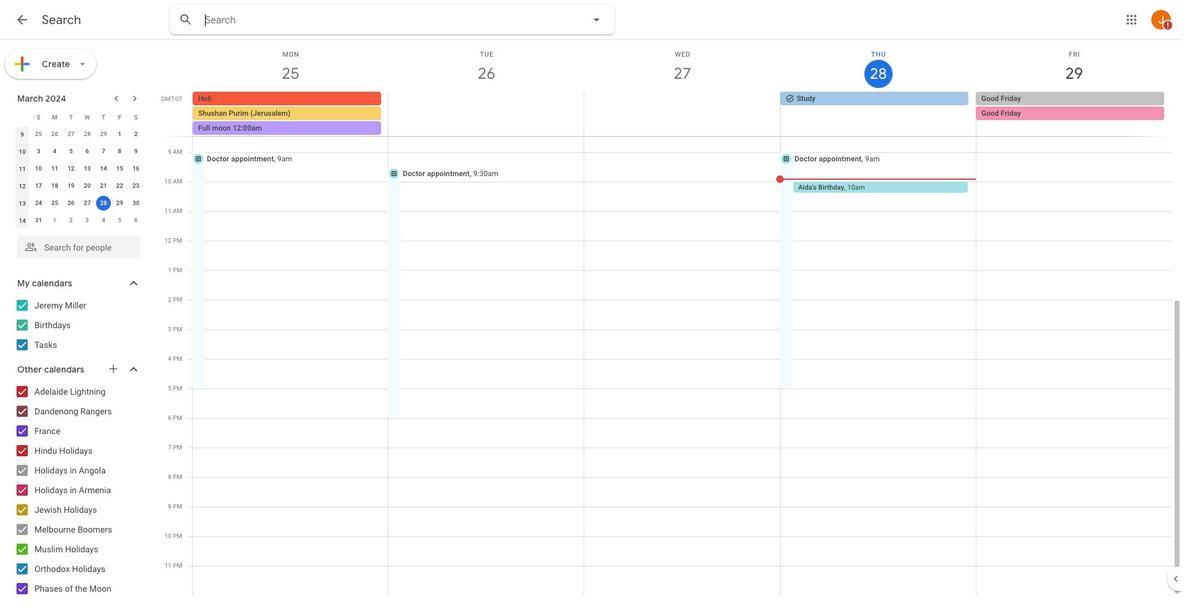 Task type: describe. For each thing, give the bounding box(es) containing it.
19 element
[[64, 179, 78, 193]]

21 element
[[96, 179, 111, 193]]

16 element
[[129, 161, 143, 176]]

24 element
[[31, 196, 46, 211]]

7 element
[[96, 144, 111, 159]]

9 element
[[129, 144, 143, 159]]

1 element
[[112, 127, 127, 142]]

row group inside march 2024 'grid'
[[14, 126, 144, 229]]

february 27 element
[[64, 127, 78, 142]]

none search field search for people
[[0, 232, 153, 259]]

29 element
[[112, 196, 127, 211]]

26 element
[[64, 196, 78, 211]]

april 4 element
[[96, 213, 111, 228]]

cell inside row group
[[95, 195, 112, 212]]

22 element
[[112, 179, 127, 193]]

25 element
[[47, 196, 62, 211]]

april 2 element
[[64, 213, 78, 228]]

search options image
[[584, 7, 609, 32]]

28, today element
[[96, 196, 111, 211]]

3 element
[[31, 144, 46, 159]]

april 6 element
[[129, 213, 143, 228]]

2 element
[[129, 127, 143, 142]]

10 element
[[31, 161, 46, 176]]

my calendars list
[[2, 296, 153, 355]]

11 element
[[47, 161, 62, 176]]

column header inside march 2024 'grid'
[[14, 108, 30, 126]]

31 element
[[31, 213, 46, 228]]

15 element
[[112, 161, 127, 176]]



Task type: vqa. For each thing, say whether or not it's contained in the screenshot.
the bottommost of
no



Task type: locate. For each thing, give the bounding box(es) containing it.
23 element
[[129, 179, 143, 193]]

grid
[[158, 40, 1182, 596]]

april 3 element
[[80, 213, 95, 228]]

heading
[[42, 12, 81, 28]]

row group
[[14, 126, 144, 229]]

february 26 element
[[47, 127, 62, 142]]

go back image
[[15, 12, 30, 27]]

february 28 element
[[80, 127, 95, 142]]

18 element
[[47, 179, 62, 193]]

april 1 element
[[47, 213, 62, 228]]

13 element
[[80, 161, 95, 176]]

march 2024 grid
[[12, 108, 144, 229]]

20 element
[[80, 179, 95, 193]]

4 element
[[47, 144, 62, 159]]

None search field
[[170, 5, 615, 34], [0, 232, 153, 259], [170, 5, 615, 34]]

search image
[[174, 7, 198, 32]]

other calendars list
[[2, 382, 153, 596]]

Search text field
[[205, 14, 555, 26]]

27 element
[[80, 196, 95, 211]]

12 element
[[64, 161, 78, 176]]

17 element
[[31, 179, 46, 193]]

8 element
[[112, 144, 127, 159]]

14 element
[[96, 161, 111, 176]]

april 5 element
[[112, 213, 127, 228]]

6 element
[[80, 144, 95, 159]]

february 25 element
[[31, 127, 46, 142]]

column header
[[14, 108, 30, 126]]

cell
[[193, 92, 389, 136], [389, 92, 584, 136], [584, 92, 780, 136], [976, 92, 1172, 136], [95, 195, 112, 212]]

Search for people text field
[[25, 236, 133, 259]]

5 element
[[64, 144, 78, 159]]

february 29 element
[[96, 127, 111, 142]]

row
[[187, 92, 1182, 136], [14, 108, 144, 126], [14, 126, 144, 143], [14, 143, 144, 160], [14, 160, 144, 177], [14, 177, 144, 195], [14, 195, 144, 212], [14, 212, 144, 229]]

30 element
[[129, 196, 143, 211]]

add other calendars image
[[107, 363, 119, 375]]



